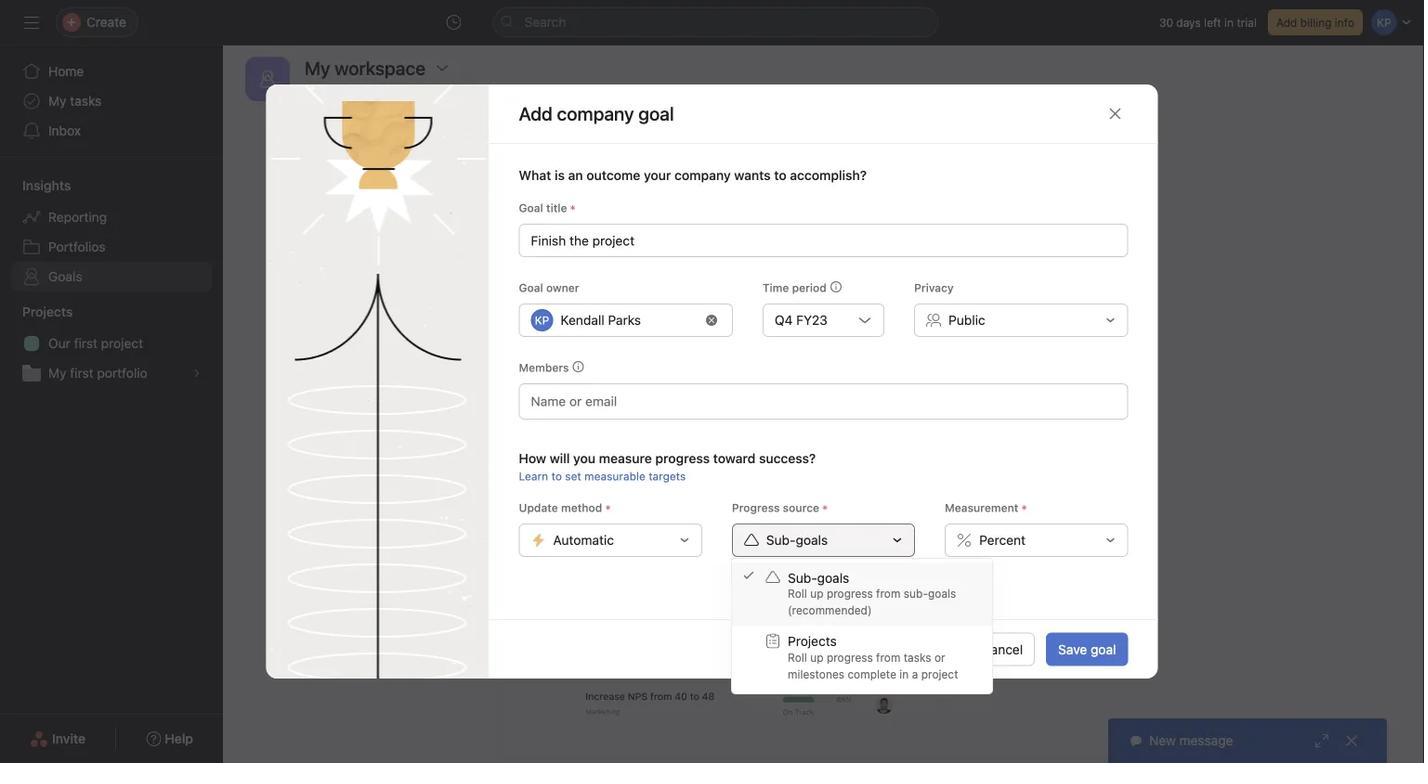 Task type: describe. For each thing, give the bounding box(es) containing it.
home link
[[11, 57, 212, 86]]

(recommended)
[[788, 604, 872, 617]]

projects button
[[0, 303, 73, 321]]

add company goal
[[519, 103, 674, 125]]

billing
[[1301, 16, 1332, 29]]

team goals link
[[305, 88, 374, 112]]

home
[[48, 64, 84, 79]]

add company goal dialog
[[266, 85, 1158, 679]]

from inside sub-goals roll up progress from sub-goals (recommended)
[[876, 588, 901, 601]]

sub- for sub-goals roll up progress from sub-goals (recommended)
[[788, 570, 817, 586]]

milestones
[[788, 668, 845, 681]]

goal
[[1091, 642, 1116, 657]]

goals for my goals
[[419, 88, 452, 103]]

toward success?
[[713, 451, 816, 466]]

your inside 'add company goal' dialog
[[644, 168, 671, 183]]

project inside projects roll up progress from tasks or milestones complete in a project
[[921, 668, 958, 681]]

update method
[[519, 502, 602, 515]]

and inside add top-level goals to help teams prioritize and connect work to your organization's objectives.
[[884, 180, 910, 197]]

method
[[561, 502, 602, 515]]

strategic goals
[[832, 135, 977, 161]]

my tasks
[[48, 93, 102, 109]]

goals for sub-goals roll up progress from sub-goals (recommended)
[[817, 570, 850, 586]]

what
[[519, 168, 551, 183]]

will
[[550, 451, 570, 466]]

kendall
[[561, 313, 605, 328]]

new message
[[1149, 734, 1233, 749]]

add for add company goal
[[519, 103, 553, 125]]

progress for measure
[[655, 451, 710, 466]]

my goals link
[[397, 88, 452, 112]]

my for my tasks
[[48, 93, 66, 109]]

achieve
[[751, 135, 827, 161]]

my for my first portfolio
[[48, 366, 66, 381]]

goals link
[[11, 262, 212, 292]]

first for my
[[70, 366, 94, 381]]

my tasks link
[[11, 86, 212, 116]]

first for our
[[74, 336, 98, 351]]

2 horizontal spatial to
[[1009, 180, 1022, 197]]

add top-level goals to help teams prioritize and connect work to your organization's objectives.
[[592, 180, 1056, 220]]

inbox
[[48, 123, 81, 138]]

outcome
[[587, 168, 641, 183]]

portfolio
[[97, 366, 148, 381]]

add billing info
[[1277, 16, 1355, 29]]

you
[[573, 451, 596, 466]]

top-
[[623, 180, 652, 197]]

progress for up
[[827, 588, 873, 601]]

kp
[[535, 314, 549, 327]]

public
[[949, 313, 986, 328]]

objectives.
[[836, 202, 909, 220]]

goals for team goals
[[341, 88, 374, 103]]

close this dialog image
[[1108, 106, 1123, 121]]

my goals
[[397, 88, 452, 103]]

add for add billing info
[[1277, 16, 1297, 29]]

sub-goals roll up progress from sub-goals (recommended)
[[788, 570, 956, 617]]

help
[[744, 180, 772, 197]]

Name or email text field
[[531, 390, 631, 413]]

search button
[[493, 7, 939, 37]]

projects for projects roll up progress from tasks or milestones complete in a project
[[788, 634, 837, 649]]

kendall parks
[[561, 313, 641, 328]]

goal owner
[[519, 282, 579, 295]]

goals inside add top-level goals to help teams prioritize and connect work to your organization's objectives.
[[686, 180, 722, 197]]

projects roll up progress from tasks or milestones complete in a project
[[788, 634, 958, 681]]

1 horizontal spatial in
[[1225, 16, 1234, 29]]

0 horizontal spatial and
[[709, 135, 746, 161]]

source
[[783, 502, 820, 515]]

level
[[652, 180, 682, 197]]

cancel button
[[970, 633, 1035, 667]]

teams
[[776, 180, 818, 197]]

work
[[972, 180, 1005, 197]]

insights button
[[0, 177, 71, 195]]

measure
[[599, 451, 652, 466]]

required image for method
[[602, 503, 614, 514]]

our first project link
[[11, 329, 212, 359]]

portfolios link
[[11, 232, 212, 262]]

tasks inside global element
[[70, 93, 102, 109]]

global element
[[0, 46, 223, 157]]

save goal button
[[1046, 633, 1128, 667]]

up inside projects roll up progress from tasks or milestones complete in a project
[[810, 651, 824, 664]]

Enter goal name text field
[[519, 224, 1128, 257]]

goal title
[[519, 202, 567, 215]]

days
[[1177, 16, 1201, 29]]

required image for goal title
[[567, 203, 578, 214]]

our first project
[[48, 336, 143, 351]]

our
[[48, 336, 70, 351]]

owner
[[546, 282, 579, 295]]

a
[[912, 668, 918, 681]]

your inside add top-level goals to help teams prioritize and connect work to your organization's objectives.
[[1026, 180, 1056, 197]]

percent
[[979, 533, 1026, 548]]



Task type: locate. For each thing, give the bounding box(es) containing it.
sub-goals button
[[732, 524, 915, 557]]

save goal
[[1058, 642, 1116, 657]]

projects for projects
[[22, 304, 73, 320]]

projects inside projects roll up progress from tasks or milestones complete in a project
[[788, 634, 837, 649]]

2 roll from the top
[[788, 651, 807, 664]]

info
[[1335, 16, 1355, 29]]

1 horizontal spatial tasks
[[904, 651, 932, 664]]

2 vertical spatial add
[[592, 180, 619, 197]]

left
[[1204, 16, 1222, 29]]

1 horizontal spatial and
[[884, 180, 910, 197]]

1 horizontal spatial your
[[1026, 180, 1056, 197]]

time
[[763, 282, 789, 295]]

0 horizontal spatial required image
[[602, 503, 614, 514]]

to
[[726, 180, 740, 197], [1009, 180, 1022, 197], [552, 470, 562, 483]]

tasks up a
[[904, 651, 932, 664]]

to accomplish?
[[774, 168, 867, 183]]

title
[[546, 202, 567, 215]]

connect
[[913, 180, 968, 197]]

1 roll from the top
[[788, 588, 807, 601]]

first right our
[[74, 336, 98, 351]]

how
[[519, 451, 546, 466]]

goals
[[48, 269, 82, 284]]

to right work
[[1009, 180, 1022, 197]]

or
[[935, 651, 945, 664]]

my
[[397, 88, 415, 103], [48, 93, 66, 109], [48, 366, 66, 381]]

sub- for sub-goals
[[766, 533, 796, 548]]

1 vertical spatial progress
[[827, 588, 873, 601]]

0 vertical spatial first
[[74, 336, 98, 351]]

0 horizontal spatial required image
[[567, 203, 578, 214]]

1 vertical spatial project
[[921, 668, 958, 681]]

2 vertical spatial progress
[[827, 651, 873, 664]]

add billing info button
[[1268, 9, 1363, 35]]

1 vertical spatial required image
[[1019, 503, 1030, 514]]

1 horizontal spatial add
[[592, 180, 619, 197]]

in right left
[[1225, 16, 1234, 29]]

my first portfolio
[[48, 366, 148, 381]]

my down our
[[48, 366, 66, 381]]

2 horizontal spatial add
[[1277, 16, 1297, 29]]

add inside dialog
[[519, 103, 553, 125]]

measurement
[[945, 502, 1019, 515]]

to left set
[[552, 470, 562, 483]]

insights element
[[0, 169, 223, 295]]

from inside projects roll up progress from tasks or milestones complete in a project
[[876, 651, 901, 664]]

1 vertical spatial add
[[519, 103, 553, 125]]

1 up from the top
[[810, 588, 824, 601]]

privacy
[[914, 282, 954, 295]]

progress up complete
[[827, 651, 873, 664]]

1 vertical spatial sub-
[[788, 570, 817, 586]]

reporting link
[[11, 203, 212, 232]]

progress inside how will you measure progress toward success? learn to set measurable targets
[[655, 451, 710, 466]]

in inside projects roll up progress from tasks or milestones complete in a project
[[900, 668, 909, 681]]

my inside global element
[[48, 93, 66, 109]]

q4 fy23 button
[[763, 304, 885, 337]]

trial
[[1237, 16, 1257, 29]]

project up portfolio
[[101, 336, 143, 351]]

add up what
[[519, 103, 553, 125]]

sub- down progress source
[[766, 533, 796, 548]]

my workspace
[[305, 57, 426, 79]]

1 horizontal spatial to
[[726, 180, 740, 197]]

parks
[[608, 313, 641, 328]]

sub- inside sub-goals roll up progress from sub-goals (recommended)
[[788, 570, 817, 586]]

1 vertical spatial projects
[[788, 634, 837, 649]]

2 required image from the left
[[820, 503, 831, 514]]

goal left title
[[519, 202, 543, 215]]

first
[[74, 336, 98, 351], [70, 366, 94, 381]]

members
[[519, 361, 569, 374]]

30
[[1159, 16, 1173, 29]]

roll inside projects roll up progress from tasks or milestones complete in a project
[[788, 651, 807, 664]]

projects element
[[0, 295, 223, 392]]

sub-
[[904, 588, 928, 601]]

your down set
[[644, 168, 671, 183]]

insights
[[22, 178, 71, 193]]

1 horizontal spatial required image
[[820, 503, 831, 514]]

required image
[[567, 203, 578, 214], [1019, 503, 1030, 514]]

sub- down sub-goals
[[788, 570, 817, 586]]

measurable
[[585, 470, 646, 483]]

0 vertical spatial project
[[101, 336, 143, 351]]

0 vertical spatial sub-
[[766, 533, 796, 548]]

goal left owner
[[519, 282, 543, 295]]

add for add top-level goals to help teams prioritize and connect work to your organization's objectives.
[[592, 180, 619, 197]]

add left top-
[[592, 180, 619, 197]]

expand new message image
[[1315, 734, 1330, 749]]

my for my goals
[[397, 88, 415, 103]]

to inside how will you measure progress toward success? learn to set measurable targets
[[552, 470, 562, 483]]

company
[[675, 168, 731, 183]]

roll up milestones
[[788, 651, 807, 664]]

up inside sub-goals roll up progress from sub-goals (recommended)
[[810, 588, 824, 601]]

tasks down the home
[[70, 93, 102, 109]]

required image for source
[[820, 503, 831, 514]]

1 goal from the top
[[519, 202, 543, 215]]

cancel
[[982, 642, 1023, 657]]

1 horizontal spatial project
[[921, 668, 958, 681]]

0 horizontal spatial in
[[900, 668, 909, 681]]

required image down learn to set measurable targets link
[[602, 503, 614, 514]]

0 vertical spatial projects
[[22, 304, 73, 320]]

and up the objectives.
[[884, 180, 910, 197]]

1 required image from the left
[[602, 503, 614, 514]]

1 vertical spatial up
[[810, 651, 824, 664]]

from left sub-
[[876, 588, 901, 601]]

and up company
[[709, 135, 746, 161]]

project down or in the bottom of the page
[[921, 668, 958, 681]]

my inside projects element
[[48, 366, 66, 381]]

what is an outcome your company wants to accomplish?
[[519, 168, 867, 183]]

targets
[[649, 470, 686, 483]]

first down our first project
[[70, 366, 94, 381]]

reporting
[[48, 210, 107, 225]]

close image
[[1344, 734, 1359, 749]]

tasks inside projects roll up progress from tasks or milestones complete in a project
[[904, 651, 932, 664]]

how will you measure progress toward success? learn to set measurable targets
[[519, 451, 816, 483]]

2 up from the top
[[810, 651, 824, 664]]

sub- inside dropdown button
[[766, 533, 796, 548]]

to left help
[[726, 180, 740, 197]]

search list box
[[493, 7, 939, 37]]

learn
[[519, 470, 548, 483]]

organization's
[[738, 202, 832, 220]]

progress inside sub-goals roll up progress from sub-goals (recommended)
[[827, 588, 873, 601]]

0 horizontal spatial add
[[519, 103, 553, 125]]

fy23
[[796, 313, 828, 328]]

progress up (recommended)
[[827, 588, 873, 601]]

0 vertical spatial from
[[876, 588, 901, 601]]

goals for sub-goals
[[796, 533, 828, 548]]

0 vertical spatial and
[[709, 135, 746, 161]]

1 vertical spatial goal
[[519, 282, 543, 295]]

1 horizontal spatial required image
[[1019, 503, 1030, 514]]

0 horizontal spatial your
[[644, 168, 671, 183]]

my down my workspace in the top of the page
[[397, 88, 415, 103]]

required image down an
[[567, 203, 578, 214]]

roll up (recommended)
[[788, 588, 807, 601]]

your
[[644, 168, 671, 183], [1026, 180, 1056, 197]]

progress
[[732, 502, 780, 515]]

1 vertical spatial and
[[884, 180, 910, 197]]

period
[[792, 282, 827, 295]]

required image
[[602, 503, 614, 514], [820, 503, 831, 514]]

projects up milestones
[[788, 634, 837, 649]]

1 vertical spatial first
[[70, 366, 94, 381]]

0 horizontal spatial to
[[552, 470, 562, 483]]

add inside button
[[1277, 16, 1297, 29]]

my up inbox
[[48, 93, 66, 109]]

in
[[1225, 16, 1234, 29], [900, 668, 909, 681]]

invite
[[52, 732, 86, 747]]

public button
[[914, 304, 1128, 337]]

0 vertical spatial required image
[[567, 203, 578, 214]]

0 vertical spatial add
[[1277, 16, 1297, 29]]

in left a
[[900, 668, 909, 681]]

0 vertical spatial in
[[1225, 16, 1234, 29]]

from
[[876, 588, 901, 601], [876, 651, 901, 664]]

project
[[101, 336, 143, 351], [921, 668, 958, 681]]

required image up percent dropdown button
[[1019, 503, 1030, 514]]

an
[[568, 168, 583, 183]]

up up (recommended)
[[810, 588, 824, 601]]

0 horizontal spatial projects
[[22, 304, 73, 320]]

tasks
[[70, 93, 102, 109], [904, 651, 932, 664]]

2 from from the top
[[876, 651, 901, 664]]

1 vertical spatial roll
[[788, 651, 807, 664]]

up
[[810, 588, 824, 601], [810, 651, 824, 664]]

set and achieve strategic goals
[[670, 135, 977, 161]]

goal for goal title
[[519, 202, 543, 215]]

add inside add top-level goals to help teams prioritize and connect work to your organization's objectives.
[[592, 180, 619, 197]]

1 from from the top
[[876, 588, 901, 601]]

is
[[555, 168, 565, 183]]

goals inside dropdown button
[[796, 533, 828, 548]]

progress
[[655, 451, 710, 466], [827, 588, 873, 601], [827, 651, 873, 664]]

q4
[[775, 313, 793, 328]]

1 vertical spatial in
[[900, 668, 909, 681]]

hide sidebar image
[[24, 15, 39, 30]]

goal
[[519, 202, 543, 215], [519, 282, 543, 295]]

0 horizontal spatial tasks
[[70, 93, 102, 109]]

0 vertical spatial goal
[[519, 202, 543, 215]]

2 goal from the top
[[519, 282, 543, 295]]

progress up targets
[[655, 451, 710, 466]]

required image up sub-goals dropdown button in the bottom right of the page
[[820, 503, 831, 514]]

prioritize
[[821, 180, 880, 197]]

your right work
[[1026, 180, 1056, 197]]

projects up our
[[22, 304, 73, 320]]

add left billing in the right top of the page
[[1277, 16, 1297, 29]]

wants
[[734, 168, 771, 183]]

save
[[1058, 642, 1087, 657]]

0 vertical spatial progress
[[655, 451, 710, 466]]

percent button
[[945, 524, 1128, 557]]

1 vertical spatial tasks
[[904, 651, 932, 664]]

remove image
[[706, 315, 717, 326]]

0 vertical spatial up
[[810, 588, 824, 601]]

roll inside sub-goals roll up progress from sub-goals (recommended)
[[788, 588, 807, 601]]

0 vertical spatial tasks
[[70, 93, 102, 109]]

0 horizontal spatial project
[[101, 336, 143, 351]]

1 horizontal spatial projects
[[788, 634, 837, 649]]

team goals
[[305, 88, 374, 103]]

q4 fy23
[[775, 313, 828, 328]]

goal for goal owner
[[519, 282, 543, 295]]

1 vertical spatial from
[[876, 651, 901, 664]]

update
[[519, 502, 558, 515]]

company goal
[[557, 103, 674, 125]]

0 vertical spatial roll
[[788, 588, 807, 601]]

up up milestones
[[810, 651, 824, 664]]

progress inside projects roll up progress from tasks or milestones complete in a project
[[827, 651, 873, 664]]

time period
[[763, 282, 827, 295]]

set
[[670, 135, 704, 161]]

invite button
[[18, 723, 98, 756]]

30 days left in trial
[[1159, 16, 1257, 29]]

progress source
[[732, 502, 820, 515]]

required image for measurement
[[1019, 503, 1030, 514]]

from up complete
[[876, 651, 901, 664]]

learn to set measurable targets link
[[519, 470, 686, 483]]

sub-goals
[[766, 533, 828, 548]]

inbox link
[[11, 116, 212, 146]]

goals
[[341, 88, 374, 103], [419, 88, 452, 103], [686, 180, 722, 197], [796, 533, 828, 548], [817, 570, 850, 586], [928, 588, 956, 601]]

projects inside dropdown button
[[22, 304, 73, 320]]



Task type: vqa. For each thing, say whether or not it's contained in the screenshot.
My first portfolio link
yes



